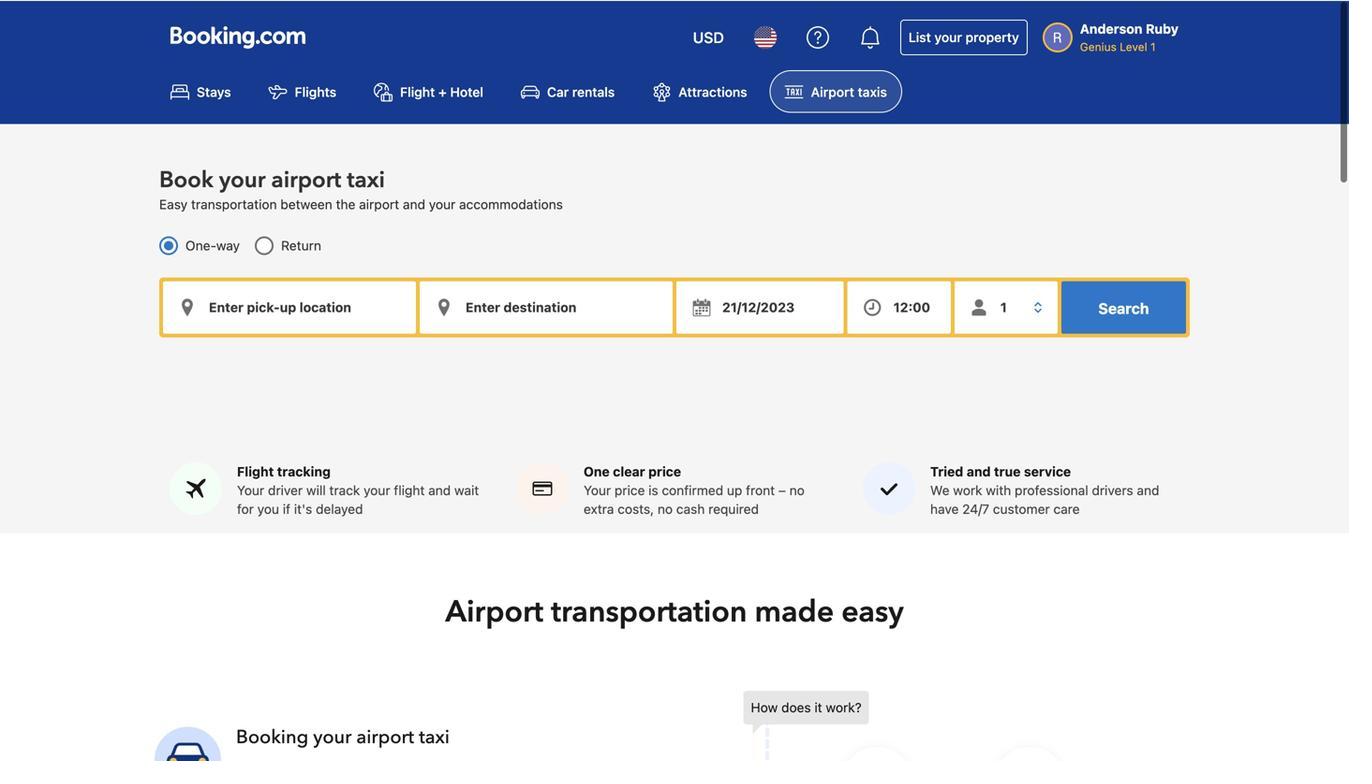 Task type: locate. For each thing, give the bounding box(es) containing it.
your for book
[[219, 164, 266, 195]]

track
[[329, 482, 360, 498]]

car rentals
[[547, 83, 615, 99]]

airport
[[271, 164, 341, 195], [359, 196, 399, 211], [357, 724, 414, 750]]

0 vertical spatial transportation
[[191, 196, 277, 211]]

0 horizontal spatial booking airport taxi image
[[155, 727, 221, 762]]

airport for airport taxis
[[811, 83, 855, 99]]

book your airport taxi easy transportation between the airport and your accommodations
[[159, 164, 563, 211]]

your
[[237, 482, 264, 498], [584, 482, 611, 498]]

1 vertical spatial price
[[615, 482, 645, 498]]

0 vertical spatial no
[[790, 482, 805, 498]]

stays
[[197, 83, 231, 99]]

we
[[931, 482, 950, 498]]

airport for airport transportation made easy
[[446, 591, 544, 632]]

flights link
[[254, 69, 352, 112]]

0 vertical spatial airport
[[271, 164, 341, 195]]

1 your from the left
[[237, 482, 264, 498]]

it
[[815, 699, 823, 715]]

24/7
[[963, 501, 990, 516]]

flight
[[400, 83, 435, 99], [237, 463, 274, 479]]

flight for flight tracking your driver will track your flight and wait for you if it's delayed
[[237, 463, 274, 479]]

one-way
[[186, 237, 240, 252]]

flight inside flight tracking your driver will track your flight and wait for you if it's delayed
[[237, 463, 274, 479]]

booking.com online hotel reservations image
[[171, 25, 306, 48]]

taxi inside book your airport taxi easy transportation between the airport and your accommodations
[[347, 164, 385, 195]]

it's
[[294, 501, 312, 516]]

booking your airport taxi
[[236, 724, 450, 750]]

1 vertical spatial taxi
[[419, 724, 450, 750]]

and right the
[[403, 196, 425, 211]]

21/12/2023
[[723, 299, 795, 314]]

airport taxis
[[811, 83, 887, 99]]

0 horizontal spatial transportation
[[191, 196, 277, 211]]

1 vertical spatial airport
[[446, 591, 544, 632]]

1
[[1151, 39, 1156, 52]]

easy
[[159, 196, 188, 211]]

your right list
[[935, 29, 962, 44]]

flight up driver
[[237, 463, 274, 479]]

no down is on the bottom of page
[[658, 501, 673, 516]]

0 horizontal spatial your
[[237, 482, 264, 498]]

1 horizontal spatial transportation
[[551, 591, 747, 632]]

+
[[439, 83, 447, 99]]

between
[[281, 196, 332, 211]]

your down one
[[584, 482, 611, 498]]

front
[[746, 482, 775, 498]]

taxi
[[347, 164, 385, 195], [419, 724, 450, 750]]

1 horizontal spatial flight
[[400, 83, 435, 99]]

12:00 button
[[848, 280, 951, 333]]

booking airport taxi image
[[744, 691, 1137, 762], [155, 727, 221, 762]]

and
[[403, 196, 425, 211], [967, 463, 991, 479], [428, 482, 451, 498], [1137, 482, 1160, 498]]

and inside flight tracking your driver will track your flight and wait for you if it's delayed
[[428, 482, 451, 498]]

1 vertical spatial flight
[[237, 463, 274, 479]]

anderson
[[1080, 20, 1143, 36]]

confirmed
[[662, 482, 724, 498]]

flight for flight + hotel
[[400, 83, 435, 99]]

your inside one clear price your price is confirmed up front – no extra costs, no cash required
[[584, 482, 611, 498]]

price down clear
[[615, 482, 645, 498]]

price up is on the bottom of page
[[649, 463, 681, 479]]

and up work
[[967, 463, 991, 479]]

price
[[649, 463, 681, 479], [615, 482, 645, 498]]

0 horizontal spatial airport
[[446, 591, 544, 632]]

search button
[[1062, 280, 1186, 333]]

clear
[[613, 463, 645, 479]]

booking
[[236, 724, 309, 750]]

book
[[159, 164, 214, 195]]

flight left +
[[400, 83, 435, 99]]

rentals
[[572, 83, 615, 99]]

search
[[1099, 299, 1150, 317]]

taxi for booking
[[419, 724, 450, 750]]

1 horizontal spatial your
[[584, 482, 611, 498]]

how
[[751, 699, 778, 715]]

list
[[909, 29, 931, 44]]

airport
[[811, 83, 855, 99], [446, 591, 544, 632]]

your right the track
[[364, 482, 390, 498]]

does
[[782, 699, 811, 715]]

0 horizontal spatial flight
[[237, 463, 274, 479]]

care
[[1054, 501, 1080, 516]]

1 horizontal spatial airport
[[811, 83, 855, 99]]

your right book
[[219, 164, 266, 195]]

level
[[1120, 39, 1148, 52]]

taxi for book
[[347, 164, 385, 195]]

0 vertical spatial flight
[[400, 83, 435, 99]]

tried and true service we work with professional drivers and have 24/7 customer care
[[931, 463, 1160, 516]]

list your property
[[909, 29, 1019, 44]]

0 vertical spatial airport
[[811, 83, 855, 99]]

wait
[[455, 482, 479, 498]]

no
[[790, 482, 805, 498], [658, 501, 673, 516]]

tracking
[[277, 463, 331, 479]]

0 horizontal spatial no
[[658, 501, 673, 516]]

no right –
[[790, 482, 805, 498]]

transportation inside book your airport taxi easy transportation between the airport and your accommodations
[[191, 196, 277, 211]]

required
[[709, 501, 759, 516]]

your right booking
[[313, 724, 352, 750]]

1 vertical spatial transportation
[[551, 591, 747, 632]]

car rentals link
[[506, 69, 630, 112]]

one clear price your price is confirmed up front – no extra costs, no cash required
[[584, 463, 805, 516]]

anderson ruby genius level 1
[[1080, 20, 1179, 52]]

airport for booking
[[357, 724, 414, 750]]

0 horizontal spatial taxi
[[347, 164, 385, 195]]

flight tracking your driver will track your flight and wait for you if it's delayed
[[237, 463, 479, 516]]

delayed
[[316, 501, 363, 516]]

1 horizontal spatial price
[[649, 463, 681, 479]]

flight inside flight + hotel link
[[400, 83, 435, 99]]

your
[[935, 29, 962, 44], [219, 164, 266, 195], [429, 196, 456, 211], [364, 482, 390, 498], [313, 724, 352, 750]]

2 your from the left
[[584, 482, 611, 498]]

1 vertical spatial no
[[658, 501, 673, 516]]

your up for
[[237, 482, 264, 498]]

and left wait
[[428, 482, 451, 498]]

airport taxis link
[[770, 69, 902, 112]]

2 vertical spatial airport
[[357, 724, 414, 750]]

transportation
[[191, 196, 277, 211], [551, 591, 747, 632]]

flight + hotel link
[[359, 69, 498, 112]]

airport for book
[[271, 164, 341, 195]]

1 horizontal spatial taxi
[[419, 724, 450, 750]]

stays link
[[156, 69, 246, 112]]

0 vertical spatial price
[[649, 463, 681, 479]]

0 vertical spatial taxi
[[347, 164, 385, 195]]

–
[[779, 482, 786, 498]]



Task type: describe. For each thing, give the bounding box(es) containing it.
usd button
[[682, 14, 736, 59]]

is
[[649, 482, 659, 498]]

hotel
[[450, 83, 483, 99]]

one
[[584, 463, 610, 479]]

tried
[[931, 463, 964, 479]]

return
[[281, 237, 321, 252]]

drivers
[[1092, 482, 1134, 498]]

and inside book your airport taxi easy transportation between the airport and your accommodations
[[403, 196, 425, 211]]

Enter pick-up location text field
[[163, 280, 416, 333]]

attractions link
[[638, 69, 762, 112]]

the
[[336, 196, 356, 211]]

1 horizontal spatial booking airport taxi image
[[744, 691, 1137, 762]]

cash
[[677, 501, 705, 516]]

accommodations
[[459, 196, 563, 211]]

Enter destination text field
[[420, 280, 673, 333]]

have
[[931, 501, 959, 516]]

up
[[727, 482, 743, 498]]

list your property link
[[900, 19, 1028, 54]]

1 horizontal spatial no
[[790, 482, 805, 498]]

car
[[547, 83, 569, 99]]

taxis
[[858, 83, 887, 99]]

usd
[[693, 28, 724, 45]]

easy
[[842, 591, 904, 632]]

if
[[283, 501, 291, 516]]

21/12/2023 button
[[677, 280, 844, 333]]

your inside flight tracking your driver will track your flight and wait for you if it's delayed
[[237, 482, 264, 498]]

professional
[[1015, 482, 1089, 498]]

one-
[[186, 237, 216, 252]]

made
[[755, 591, 834, 632]]

for
[[237, 501, 254, 516]]

driver
[[268, 482, 303, 498]]

airport transportation made easy
[[446, 591, 904, 632]]

ruby
[[1146, 20, 1179, 36]]

property
[[966, 29, 1019, 44]]

your for list
[[935, 29, 962, 44]]

12:00
[[894, 299, 931, 314]]

your inside flight tracking your driver will track your flight and wait for you if it's delayed
[[364, 482, 390, 498]]

1 vertical spatial airport
[[359, 196, 399, 211]]

flight
[[394, 482, 425, 498]]

and right drivers
[[1137, 482, 1160, 498]]

genius
[[1080, 39, 1117, 52]]

service
[[1024, 463, 1071, 479]]

way
[[216, 237, 240, 252]]

your left accommodations
[[429, 196, 456, 211]]

with
[[986, 482, 1012, 498]]

will
[[306, 482, 326, 498]]

customer
[[993, 501, 1050, 516]]

costs,
[[618, 501, 654, 516]]

work
[[953, 482, 983, 498]]

0 horizontal spatial price
[[615, 482, 645, 498]]

how does it work?
[[751, 699, 862, 715]]

work?
[[826, 699, 862, 715]]

your for booking
[[313, 724, 352, 750]]

true
[[994, 463, 1021, 479]]

flights
[[295, 83, 337, 99]]

flight + hotel
[[400, 83, 483, 99]]

extra
[[584, 501, 614, 516]]

attractions
[[679, 83, 747, 99]]

you
[[257, 501, 279, 516]]



Task type: vqa. For each thing, say whether or not it's contained in the screenshot.


